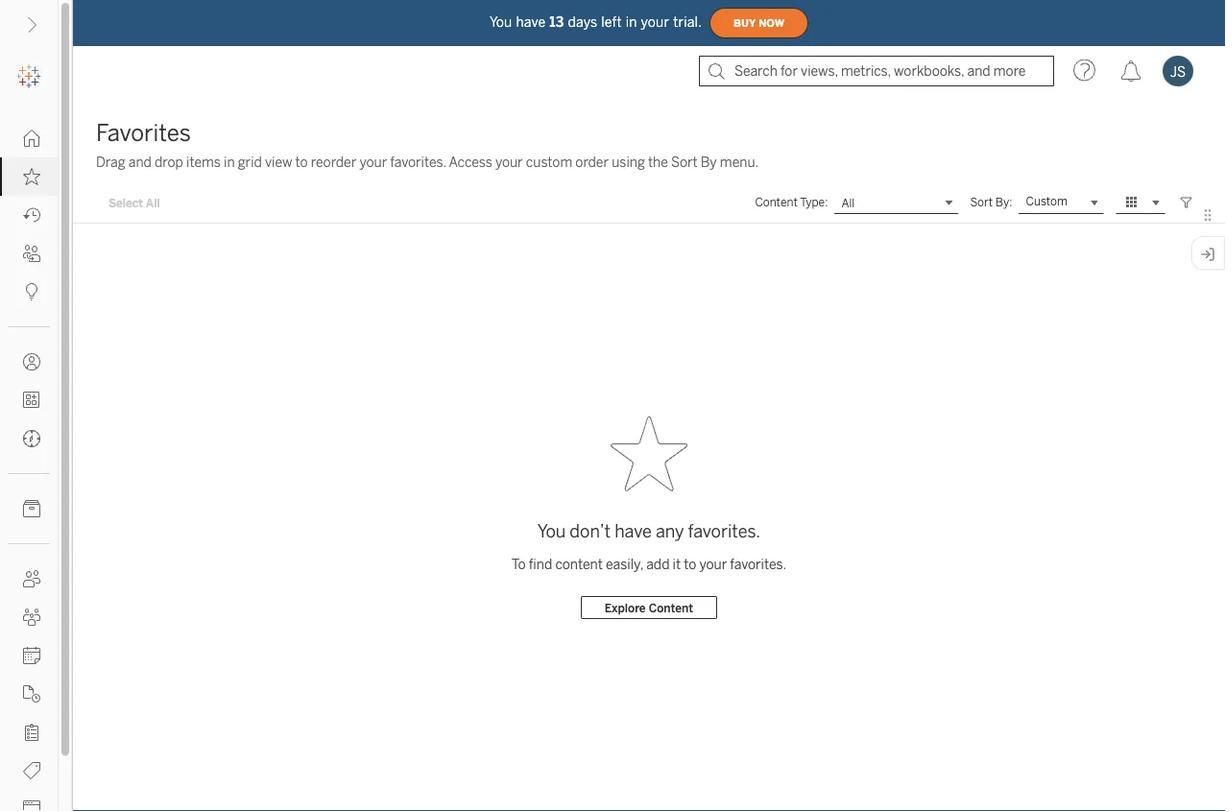 Task type: describe. For each thing, give the bounding box(es) containing it.
grid
[[238, 154, 262, 170]]

all inside button
[[146, 196, 160, 210]]

you have 13 days left in your trial.
[[490, 14, 702, 30]]

0 horizontal spatial have
[[516, 14, 546, 30]]

access
[[449, 154, 492, 170]]

your right reorder
[[359, 154, 387, 170]]

menu.
[[720, 154, 759, 170]]

type:
[[800, 195, 828, 209]]

order
[[575, 154, 609, 170]]

add
[[646, 556, 670, 572]]

buy
[[734, 17, 756, 29]]

navigation panel element
[[0, 58, 58, 811]]

to
[[512, 556, 526, 572]]

view
[[265, 154, 292, 170]]

explore content
[[605, 601, 693, 615]]

content
[[555, 556, 603, 572]]

buy now
[[734, 17, 784, 29]]

grid view image
[[1123, 194, 1141, 211]]

easily,
[[606, 556, 643, 572]]

13
[[549, 14, 564, 30]]

all button
[[834, 191, 959, 214]]

explore content button
[[581, 596, 717, 619]]

custom
[[1026, 195, 1068, 208]]

content inside explore content button
[[649, 601, 693, 615]]

by:
[[995, 195, 1012, 209]]

your left trial.
[[641, 14, 669, 30]]

1 horizontal spatial to
[[684, 556, 696, 572]]

don't
[[570, 521, 611, 542]]

reorder
[[311, 154, 356, 170]]

any
[[656, 521, 684, 542]]

favorites
[[96, 120, 191, 147]]

all inside popup button
[[841, 196, 855, 210]]

it
[[673, 556, 681, 572]]

1 horizontal spatial have
[[615, 521, 652, 542]]

trial.
[[673, 14, 702, 30]]

sort by:
[[970, 195, 1012, 209]]

1 vertical spatial favorites.
[[688, 521, 761, 542]]

using
[[612, 154, 645, 170]]

your right 'it'
[[699, 556, 727, 572]]

explore
[[605, 601, 646, 615]]



Task type: locate. For each thing, give the bounding box(es) containing it.
1 vertical spatial to
[[684, 556, 696, 572]]

you for you have 13 days left in your trial.
[[490, 14, 512, 30]]

items
[[186, 154, 221, 170]]

now
[[759, 17, 784, 29]]

sort
[[671, 154, 698, 170], [970, 195, 993, 209]]

in inside favorites drag and drop items in grid view to reorder your favorites. access your custom order using the sort by menu.
[[224, 154, 235, 170]]

by
[[701, 154, 717, 170]]

0 horizontal spatial you
[[490, 14, 512, 30]]

you for you don't have any favorites.
[[537, 521, 566, 542]]

to right view
[[295, 154, 308, 170]]

1 vertical spatial sort
[[970, 195, 993, 209]]

favorites.
[[390, 154, 446, 170], [688, 521, 761, 542], [730, 556, 786, 572]]

0 vertical spatial in
[[626, 14, 637, 30]]

1 vertical spatial have
[[615, 521, 652, 542]]

custom button
[[1018, 191, 1104, 214]]

0 horizontal spatial all
[[146, 196, 160, 210]]

to find content easily, add it to your favorites.
[[512, 556, 786, 572]]

0 vertical spatial have
[[516, 14, 546, 30]]

days
[[568, 14, 597, 30]]

have
[[516, 14, 546, 30], [615, 521, 652, 542]]

select
[[108, 196, 143, 210]]

left
[[601, 14, 622, 30]]

have left 13
[[516, 14, 546, 30]]

0 vertical spatial you
[[490, 14, 512, 30]]

and
[[128, 154, 152, 170]]

content left 'type:'
[[755, 195, 798, 209]]

you
[[490, 14, 512, 30], [537, 521, 566, 542]]

select all
[[108, 196, 160, 210]]

drop
[[155, 154, 183, 170]]

all right select
[[146, 196, 160, 210]]

0 vertical spatial to
[[295, 154, 308, 170]]

main navigation. press the up and down arrow keys to access links. element
[[0, 119, 58, 811]]

2 all from the left
[[841, 196, 855, 210]]

1 horizontal spatial sort
[[970, 195, 993, 209]]

you left 13
[[490, 14, 512, 30]]

in right left
[[626, 14, 637, 30]]

favorites drag and drop items in grid view to reorder your favorites. access your custom order using the sort by menu.
[[96, 120, 759, 170]]

1 all from the left
[[146, 196, 160, 210]]

1 vertical spatial you
[[537, 521, 566, 542]]

1 horizontal spatial content
[[755, 195, 798, 209]]

0 horizontal spatial content
[[649, 601, 693, 615]]

0 vertical spatial sort
[[671, 154, 698, 170]]

to right 'it'
[[684, 556, 696, 572]]

0 horizontal spatial in
[[224, 154, 235, 170]]

all right 'type:'
[[841, 196, 855, 210]]

favorites. left access
[[390, 154, 446, 170]]

favorites. right any
[[688, 521, 761, 542]]

1 horizontal spatial all
[[841, 196, 855, 210]]

Search for views, metrics, workbooks, and more text field
[[699, 56, 1054, 86]]

buy now button
[[710, 8, 808, 38]]

in for favorites
[[224, 154, 235, 170]]

find
[[529, 556, 552, 572]]

1 horizontal spatial you
[[537, 521, 566, 542]]

to inside favorites drag and drop items in grid view to reorder your favorites. access your custom order using the sort by menu.
[[295, 154, 308, 170]]

select all button
[[96, 191, 173, 214]]

1 vertical spatial content
[[649, 601, 693, 615]]

0 vertical spatial favorites.
[[390, 154, 446, 170]]

sort left by
[[671, 154, 698, 170]]

all
[[146, 196, 160, 210], [841, 196, 855, 210]]

you don't have any favorites.
[[537, 521, 761, 542]]

to
[[295, 154, 308, 170], [684, 556, 696, 572]]

have up easily,
[[615, 521, 652, 542]]

0 horizontal spatial to
[[295, 154, 308, 170]]

drag
[[96, 154, 125, 170]]

content
[[755, 195, 798, 209], [649, 601, 693, 615]]

1 horizontal spatial in
[[626, 14, 637, 30]]

custom
[[526, 154, 572, 170]]

0 vertical spatial content
[[755, 195, 798, 209]]

0 horizontal spatial sort
[[671, 154, 698, 170]]

2 vertical spatial favorites.
[[730, 556, 786, 572]]

your right access
[[495, 154, 523, 170]]

your
[[641, 14, 669, 30], [359, 154, 387, 170], [495, 154, 523, 170], [699, 556, 727, 572]]

sort left by:
[[970, 195, 993, 209]]

content down 'it'
[[649, 601, 693, 615]]

in for you
[[626, 14, 637, 30]]

content type:
[[755, 195, 828, 209]]

in
[[626, 14, 637, 30], [224, 154, 235, 170]]

you up find
[[537, 521, 566, 542]]

1 vertical spatial in
[[224, 154, 235, 170]]

sort inside favorites drag and drop items in grid view to reorder your favorites. access your custom order using the sort by menu.
[[671, 154, 698, 170]]

favorites. right 'it'
[[730, 556, 786, 572]]

the
[[648, 154, 668, 170]]

in left grid
[[224, 154, 235, 170]]

favorites. inside favorites drag and drop items in grid view to reorder your favorites. access your custom order using the sort by menu.
[[390, 154, 446, 170]]



Task type: vqa. For each thing, say whether or not it's contained in the screenshot.
Buy Now
yes



